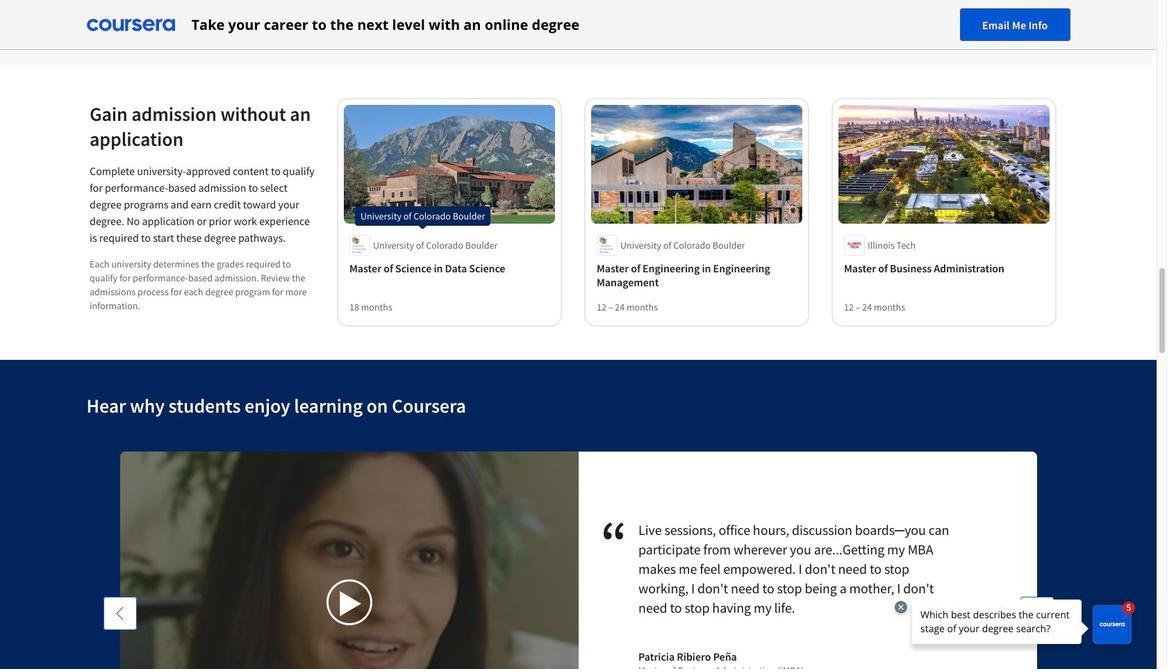 Task type: locate. For each thing, give the bounding box(es) containing it.
previous image
[[113, 607, 127, 621]]

previous testimonial element
[[103, 597, 137, 669]]

next testimonial element
[[1021, 597, 1054, 669]]



Task type: describe. For each thing, give the bounding box(es) containing it.
next image
[[1030, 607, 1044, 621]]

coursera image
[[87, 14, 175, 36]]



Task type: vqa. For each thing, say whether or not it's contained in the screenshot.
the What do you want to learn? text field
no



